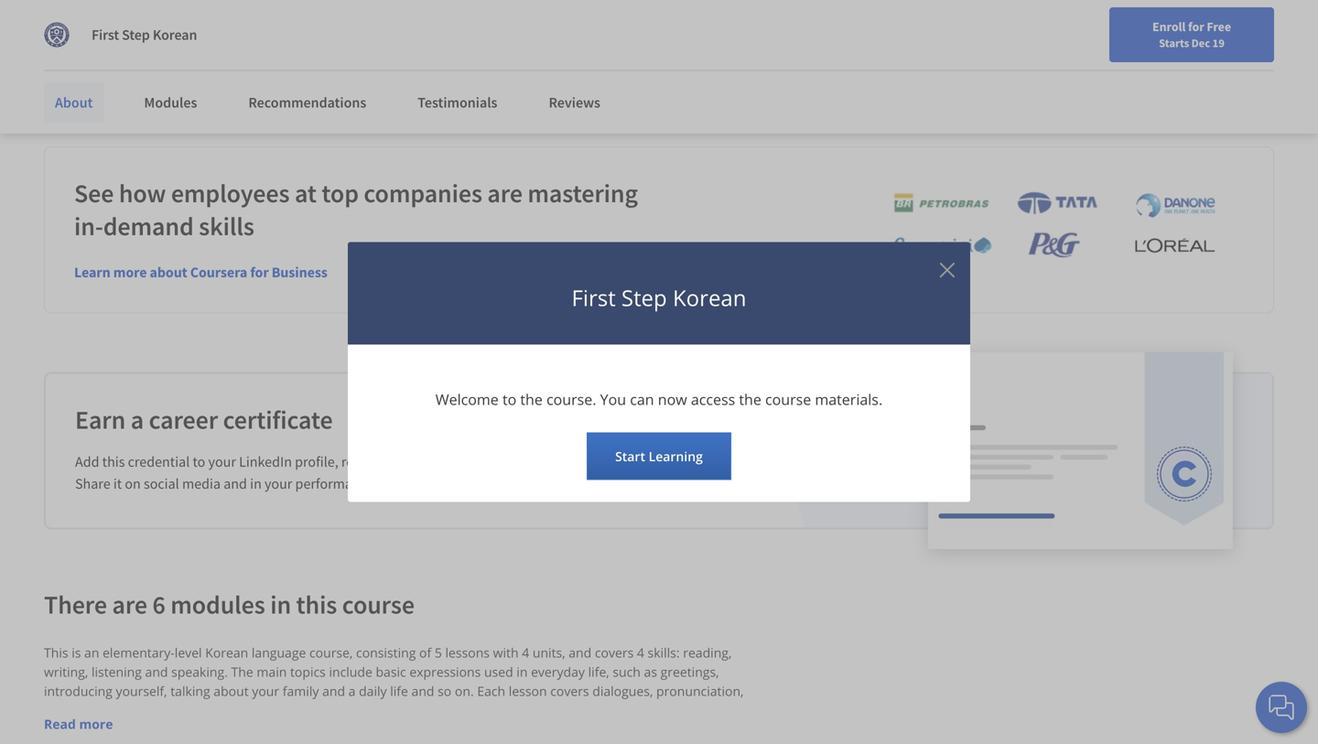 Task type: locate. For each thing, give the bounding box(es) containing it.
this
[[102, 453, 125, 471], [296, 589, 337, 621]]

0 horizontal spatial the
[[521, 390, 543, 409]]

expressions
[[410, 664, 481, 681]]

add inside add this credential to your linkedin profile, resume, or cv share it on social media and in your performance review
[[75, 453, 99, 471]]

0 vertical spatial add
[[44, 41, 65, 58]]

1 horizontal spatial korean
[[205, 645, 248, 662]]

this is an elementary-level korean language course, consisting of 5 lessons with 4 units, and covers 4 skills: reading, writing, listening and speaking. the main topics include basic expressions used in everyday life, such as greetings, introducing yourself, talking about your family and a daily life and so on. each lesson covers dialogues, pronunciation, vocabulary, grammar, quizzes and role-plays. read more
[[44, 645, 748, 733]]

in
[[250, 475, 262, 493], [270, 589, 291, 621], [517, 664, 528, 681]]

1 horizontal spatial first step korean
[[572, 283, 747, 313]]

2 horizontal spatial to
[[503, 390, 517, 409]]

0 vertical spatial for
[[1189, 18, 1205, 35]]

1 horizontal spatial in
[[270, 589, 291, 621]]

0 vertical spatial a
[[131, 404, 144, 436]]

1 vertical spatial first
[[572, 283, 616, 313]]

1 horizontal spatial to
[[193, 453, 206, 471]]

pronunciation,
[[657, 683, 744, 700]]

start learning button
[[587, 433, 732, 480]]

0 horizontal spatial korean
[[153, 26, 197, 44]]

family
[[283, 683, 319, 700]]

writing,
[[44, 664, 88, 681]]

more
[[113, 264, 147, 282], [79, 716, 113, 733]]

read
[[44, 716, 76, 733]]

in right media
[[250, 475, 262, 493]]

None search field
[[261, 48, 563, 85]]

covers
[[595, 645, 634, 662], [551, 683, 590, 700]]

0 vertical spatial are
[[488, 177, 523, 209]]

certificate up add to your linkedin profile
[[109, 13, 172, 31]]

are left 6
[[112, 589, 147, 621]]

6
[[152, 589, 166, 621]]

and inside add this credential to your linkedin profile, resume, or cv share it on social media and in your performance review
[[224, 475, 247, 493]]

for left 'business'
[[250, 264, 269, 282]]

0 horizontal spatial first
[[92, 26, 119, 44]]

0 horizontal spatial this
[[102, 453, 125, 471]]

enroll
[[1153, 18, 1186, 35]]

0 horizontal spatial add
[[44, 41, 65, 58]]

listening
[[92, 664, 142, 681]]

more right "learn"
[[113, 264, 147, 282]]

testimonials link
[[407, 82, 509, 123]]

individuals
[[52, 9, 122, 27]]

your up media
[[208, 453, 236, 471]]

1 horizontal spatial a
[[349, 683, 356, 700]]

top
[[322, 177, 359, 209]]

grammar,
[[116, 702, 174, 720]]

1 horizontal spatial step
[[622, 283, 667, 313]]

linkedin left profile,
[[239, 453, 292, 471]]

in up language
[[270, 589, 291, 621]]

there
[[44, 589, 107, 621]]

about left the coursera
[[150, 264, 188, 282]]

the
[[231, 664, 254, 681]]

1 vertical spatial first step korean
[[572, 283, 747, 313]]

a right earn
[[131, 404, 144, 436]]

in-
[[74, 210, 103, 242]]

linkedin down shareable certificate
[[108, 41, 155, 58]]

skills:
[[648, 645, 680, 662]]

2 4 from the left
[[637, 645, 645, 662]]

0 vertical spatial course
[[766, 390, 812, 409]]

1 vertical spatial to
[[503, 390, 517, 409]]

mastering
[[528, 177, 638, 209]]

plays.
[[279, 702, 313, 720]]

and up "yourself,"
[[145, 664, 168, 681]]

for
[[1189, 18, 1205, 35], [250, 264, 269, 282]]

modules
[[144, 93, 197, 112]]

0 vertical spatial this
[[102, 453, 125, 471]]

1 horizontal spatial for
[[1189, 18, 1205, 35]]

0 vertical spatial first
[[92, 26, 119, 44]]

to right welcome
[[503, 390, 517, 409]]

4 up as
[[637, 645, 645, 662]]

a down include
[[349, 683, 356, 700]]

your up the role-
[[252, 683, 279, 700]]

starts
[[1160, 36, 1190, 50]]

are left mastering
[[488, 177, 523, 209]]

4 right the 'with'
[[522, 645, 530, 662]]

1 horizontal spatial first
[[572, 283, 616, 313]]

for up dec in the right of the page
[[1189, 18, 1205, 35]]

include
[[329, 664, 373, 681]]

1 vertical spatial linkedin
[[239, 453, 292, 471]]

1 vertical spatial covers
[[551, 683, 590, 700]]

is
[[72, 645, 81, 662]]

1 horizontal spatial are
[[488, 177, 523, 209]]

talking
[[171, 683, 210, 700]]

to up media
[[193, 453, 206, 471]]

1 horizontal spatial add
[[75, 453, 99, 471]]

your
[[81, 41, 106, 58], [871, 58, 895, 74], [208, 453, 236, 471], [265, 475, 293, 493], [252, 683, 279, 700]]

0 vertical spatial about
[[150, 264, 188, 282]]

1 vertical spatial are
[[112, 589, 147, 621]]

add for add to your linkedin profile
[[44, 41, 65, 58]]

and right media
[[224, 475, 247, 493]]

1 vertical spatial in
[[270, 589, 291, 621]]

add up "share"
[[75, 453, 99, 471]]

4
[[522, 645, 530, 662], [637, 645, 645, 662]]

more right read
[[79, 716, 113, 733]]

1 vertical spatial more
[[79, 716, 113, 733]]

start learning link
[[587, 433, 732, 480]]

1 horizontal spatial the
[[740, 390, 762, 409]]

2 horizontal spatial in
[[517, 664, 528, 681]]

and
[[224, 475, 247, 493], [569, 645, 592, 662], [145, 664, 168, 681], [322, 683, 345, 700], [412, 683, 435, 700], [225, 702, 248, 720]]

this up it
[[102, 453, 125, 471]]

add
[[44, 41, 65, 58], [75, 453, 99, 471]]

1 vertical spatial a
[[349, 683, 356, 700]]

media
[[182, 475, 221, 493]]

1 horizontal spatial covers
[[595, 645, 634, 662]]

2 vertical spatial in
[[517, 664, 528, 681]]

english
[[1002, 57, 1046, 76]]

1 horizontal spatial certificate
[[223, 404, 333, 436]]

the left course.
[[521, 390, 543, 409]]

0 horizontal spatial in
[[250, 475, 262, 493]]

about down the the
[[214, 683, 249, 700]]

english button
[[969, 37, 1079, 96]]

yourself,
[[116, 683, 167, 700]]

to for your
[[68, 41, 79, 58]]

0 vertical spatial to
[[68, 41, 79, 58]]

✕ button
[[940, 255, 956, 284]]

share
[[75, 475, 111, 493]]

2 horizontal spatial korean
[[673, 283, 747, 313]]

first step korean
[[92, 26, 197, 44], [572, 283, 747, 313]]

coursera enterprise logos image
[[867, 191, 1233, 270]]

as
[[644, 664, 658, 681]]

1 horizontal spatial linkedin
[[239, 453, 292, 471]]

see
[[74, 177, 114, 209]]

1 vertical spatial add
[[75, 453, 99, 471]]

to for the
[[503, 390, 517, 409]]

to down shareable
[[68, 41, 79, 58]]

course left materials.
[[766, 390, 812, 409]]

course up consisting
[[342, 589, 415, 621]]

in up lesson
[[517, 664, 528, 681]]

are
[[488, 177, 523, 209], [112, 589, 147, 621]]

on.
[[455, 683, 474, 700]]

your right the 'find'
[[871, 58, 895, 74]]

0 vertical spatial korean
[[153, 26, 197, 44]]

0 vertical spatial linkedin
[[108, 41, 155, 58]]

1 horizontal spatial course
[[766, 390, 812, 409]]

0 horizontal spatial covers
[[551, 683, 590, 700]]

linkedin
[[108, 41, 155, 58], [239, 453, 292, 471]]

and left the role-
[[225, 702, 248, 720]]

covers down everyday
[[551, 683, 590, 700]]

add down shareable
[[44, 41, 65, 58]]

1 vertical spatial about
[[214, 683, 249, 700]]

1 vertical spatial course
[[342, 589, 415, 621]]

covers up such
[[595, 645, 634, 662]]

0 horizontal spatial to
[[68, 41, 79, 58]]

welcome to the course. you can now access the course materials.
[[436, 390, 883, 409]]

certificate up profile,
[[223, 404, 333, 436]]

0 horizontal spatial step
[[122, 26, 150, 44]]

1 horizontal spatial 4
[[637, 645, 645, 662]]

about inside this is an elementary-level korean language course, consisting of 5 lessons with 4 units, and covers 4 skills: reading, writing, listening and speaking. the main topics include basic expressions used in everyday life, such as greetings, introducing yourself, talking about your family and a daily life and so on. each lesson covers dialogues, pronunciation, vocabulary, grammar, quizzes and role-plays. read more
[[214, 683, 249, 700]]

social
[[144, 475, 179, 493]]

shareable certificate
[[44, 13, 172, 31]]

course
[[766, 390, 812, 409], [342, 589, 415, 621]]

a inside this is an elementary-level korean language course, consisting of 5 lessons with 4 units, and covers 4 skills: reading, writing, listening and speaking. the main topics include basic expressions used in everyday life, such as greetings, introducing yourself, talking about your family and a daily life and so on. each lesson covers dialogues, pronunciation, vocabulary, grammar, quizzes and role-plays. read more
[[349, 683, 356, 700]]

of
[[420, 645, 432, 662]]

life
[[390, 683, 408, 700]]

0 horizontal spatial for
[[250, 264, 269, 282]]

2 vertical spatial to
[[193, 453, 206, 471]]

0 horizontal spatial certificate
[[109, 13, 172, 31]]

language
[[252, 645, 306, 662]]

skills
[[199, 210, 254, 242]]

to
[[68, 41, 79, 58], [503, 390, 517, 409], [193, 453, 206, 471]]

recommendations
[[249, 93, 367, 112]]

business
[[272, 264, 328, 282]]

1 the from the left
[[521, 390, 543, 409]]

this up "course,"
[[296, 589, 337, 621]]

step
[[122, 26, 150, 44], [622, 283, 667, 313]]

your inside this is an elementary-level korean language course, consisting of 5 lessons with 4 units, and covers 4 skills: reading, writing, listening and speaking. the main topics include basic expressions used in everyday life, such as greetings, introducing yourself, talking about your family and a daily life and so on. each lesson covers dialogues, pronunciation, vocabulary, grammar, quizzes and role-plays. read more
[[252, 683, 279, 700]]

free
[[1208, 18, 1232, 35]]

1 horizontal spatial about
[[214, 683, 249, 700]]

0 vertical spatial in
[[250, 475, 262, 493]]

0 horizontal spatial first step korean
[[92, 26, 197, 44]]

there are 6 modules in this course
[[44, 589, 415, 621]]

2 vertical spatial korean
[[205, 645, 248, 662]]

the right access
[[740, 390, 762, 409]]

modules
[[171, 589, 265, 621]]

0 horizontal spatial 4
[[522, 645, 530, 662]]

1 vertical spatial this
[[296, 589, 337, 621]]

credential
[[128, 453, 190, 471]]

basic
[[376, 664, 406, 681]]

review
[[377, 475, 418, 493]]

0 horizontal spatial are
[[112, 589, 147, 621]]



Task type: describe. For each thing, give the bounding box(es) containing it.
0 vertical spatial step
[[122, 26, 150, 44]]

read more button
[[44, 715, 113, 734]]

such
[[613, 664, 641, 681]]

and up life,
[[569, 645, 592, 662]]

add this credential to your linkedin profile, resume, or cv share it on social media and in your performance review
[[75, 453, 426, 493]]

resume,
[[342, 453, 391, 471]]

2 the from the left
[[740, 390, 762, 409]]

5
[[435, 645, 442, 662]]

1 horizontal spatial this
[[296, 589, 337, 621]]

0 horizontal spatial linkedin
[[108, 41, 155, 58]]

life,
[[589, 664, 610, 681]]

reading,
[[684, 645, 732, 662]]

testimonials
[[418, 93, 498, 112]]

shareable
[[44, 13, 107, 31]]

linkedin inside add this credential to your linkedin profile, resume, or cv share it on social media and in your performance review
[[239, 453, 292, 471]]

0 vertical spatial covers
[[595, 645, 634, 662]]

everyday
[[531, 664, 585, 681]]

about link
[[44, 82, 104, 123]]

find your new career link
[[836, 55, 969, 78]]

and left so
[[412, 683, 435, 700]]

materials.
[[816, 390, 883, 409]]

earn a career certificate
[[75, 404, 333, 436]]

quizzes
[[178, 702, 222, 720]]

and down include
[[322, 683, 345, 700]]

enroll for free starts dec 19
[[1153, 18, 1232, 50]]

yonsei university image
[[44, 22, 70, 48]]

1 vertical spatial certificate
[[223, 404, 333, 436]]

0 horizontal spatial about
[[150, 264, 188, 282]]

can
[[630, 390, 655, 409]]

coursera
[[190, 264, 248, 282]]

vocabulary,
[[44, 702, 112, 720]]

0 vertical spatial more
[[113, 264, 147, 282]]

consisting
[[356, 645, 416, 662]]

lessons
[[446, 645, 490, 662]]

learn
[[74, 264, 110, 282]]

career
[[149, 404, 218, 436]]

how
[[119, 177, 166, 209]]

to inside add this credential to your linkedin profile, resume, or cv share it on social media and in your performance review
[[193, 453, 206, 471]]

course.
[[547, 390, 597, 409]]

at
[[295, 177, 317, 209]]

show notifications image
[[1106, 60, 1128, 82]]

more inside this is an elementary-level korean language course, consisting of 5 lessons with 4 units, and covers 4 skills: reading, writing, listening and speaking. the main topics include basic expressions used in everyday life, such as greetings, introducing yourself, talking about your family and a daily life and so on. each lesson covers dialogues, pronunciation, vocabulary, grammar, quizzes and role-plays. read more
[[79, 716, 113, 733]]

or
[[394, 453, 407, 471]]

access
[[691, 390, 736, 409]]

in inside add this credential to your linkedin profile, resume, or cv share it on social media and in your performance review
[[250, 475, 262, 493]]

used
[[485, 664, 514, 681]]

find your new career
[[845, 58, 960, 74]]

coursera career certificate image
[[929, 353, 1234, 549]]

lesson
[[509, 683, 547, 700]]

level
[[175, 645, 202, 662]]

performance
[[295, 475, 374, 493]]

dialogues,
[[593, 683, 653, 700]]

0 vertical spatial first step korean
[[92, 26, 197, 44]]

1 vertical spatial step
[[622, 283, 667, 313]]

profile
[[157, 41, 192, 58]]

units,
[[533, 645, 566, 662]]

with
[[493, 645, 519, 662]]

learning
[[649, 448, 703, 465]]

welcome
[[436, 390, 499, 409]]

in inside this is an elementary-level korean language course, consisting of 5 lessons with 4 units, and covers 4 skills: reading, writing, listening and speaking. the main topics include basic expressions used in everyday life, such as greetings, introducing yourself, talking about your family and a daily life and so on. each lesson covers dialogues, pronunciation, vocabulary, grammar, quizzes and role-plays. read more
[[517, 664, 528, 681]]

see how employees at top companies are mastering in-demand skills
[[74, 177, 638, 242]]

an
[[84, 645, 99, 662]]

recommendations link
[[238, 82, 378, 123]]

now
[[658, 390, 688, 409]]

topics
[[290, 664, 326, 681]]

companies
[[364, 177, 483, 209]]

this
[[44, 645, 68, 662]]

course,
[[310, 645, 353, 662]]

profile,
[[295, 453, 339, 471]]

1 vertical spatial for
[[250, 264, 269, 282]]

modules link
[[133, 82, 208, 123]]

coursera image
[[22, 52, 138, 81]]

new
[[898, 58, 922, 74]]

on
[[125, 475, 141, 493]]

are inside see how employees at top companies are mastering in-demand skills
[[488, 177, 523, 209]]

for individuals
[[29, 9, 122, 27]]

0 vertical spatial certificate
[[109, 13, 172, 31]]

1 vertical spatial korean
[[673, 283, 747, 313]]

chat with us image
[[1268, 693, 1297, 723]]

introducing
[[44, 683, 113, 700]]

for
[[29, 9, 49, 27]]

cv
[[410, 453, 426, 471]]

demand
[[103, 210, 194, 242]]

learn more about coursera for business
[[74, 264, 328, 282]]

for inside enroll for free starts dec 19
[[1189, 18, 1205, 35]]

19
[[1213, 36, 1225, 50]]

1 4 from the left
[[522, 645, 530, 662]]

0 horizontal spatial a
[[131, 404, 144, 436]]

about
[[55, 93, 93, 112]]

daily
[[359, 683, 387, 700]]

find
[[845, 58, 869, 74]]

role-
[[252, 702, 279, 720]]

your left performance
[[265, 475, 293, 493]]

add to your linkedin profile
[[44, 41, 192, 58]]

greetings,
[[661, 664, 720, 681]]

add for add this credential to your linkedin profile, resume, or cv share it on social media and in your performance review
[[75, 453, 99, 471]]

this inside add this credential to your linkedin profile, resume, or cv share it on social media and in your performance review
[[102, 453, 125, 471]]

0 horizontal spatial course
[[342, 589, 415, 621]]

reviews
[[549, 93, 601, 112]]

main
[[257, 664, 287, 681]]

your down shareable certificate
[[81, 41, 106, 58]]

korean inside this is an elementary-level korean language course, consisting of 5 lessons with 4 units, and covers 4 skills: reading, writing, listening and speaking. the main topics include basic expressions used in everyday life, such as greetings, introducing yourself, talking about your family and a daily life and so on. each lesson covers dialogues, pronunciation, vocabulary, grammar, quizzes and role-plays. read more
[[205, 645, 248, 662]]



Task type: vqa. For each thing, say whether or not it's contained in the screenshot.
Professional
no



